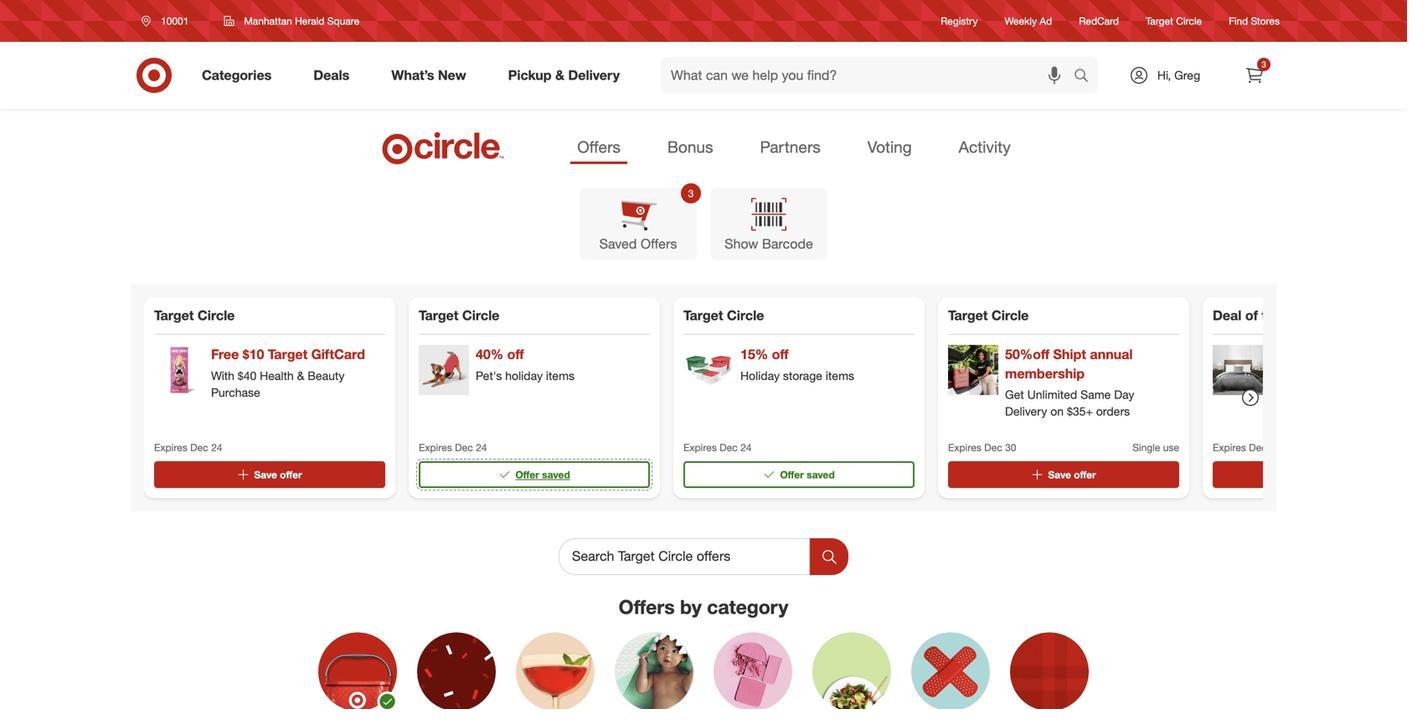 Task type: locate. For each thing, give the bounding box(es) containing it.
offer
[[516, 469, 540, 481], [781, 469, 804, 481]]

bonus link
[[661, 132, 720, 164]]

5 expires from the left
[[1214, 442, 1247, 454]]

2 offer saved button from the left
[[684, 462, 915, 489]]

2 offer from the left
[[781, 469, 804, 481]]

1 horizontal spatial offer saved
[[781, 469, 835, 481]]

2 expires dec 24 from the left
[[419, 442, 487, 454]]

the
[[1262, 308, 1283, 324]]

weekly ad
[[1005, 15, 1053, 27]]

0 vertical spatial delivery
[[569, 67, 620, 83]]

circle
[[1177, 15, 1203, 27], [198, 308, 235, 324], [462, 308, 500, 324], [727, 308, 765, 324], [992, 308, 1029, 324]]

new
[[438, 67, 467, 83]]

1 offer saved from the left
[[516, 469, 570, 481]]

off inside 40% off pet's holiday items
[[508, 347, 524, 363]]

expires for 40%
[[419, 442, 452, 454]]

day right the
[[1287, 308, 1311, 324]]

offer saved
[[516, 469, 570, 481], [781, 469, 835, 481]]

giftcard
[[311, 347, 365, 363]]

0 horizontal spatial save offer
[[254, 469, 302, 481]]

redcard
[[1080, 15, 1120, 27]]

saved
[[542, 469, 570, 481], [807, 469, 835, 481]]

2 horizontal spatial expires dec 24
[[684, 442, 752, 454]]

dec down the 40% off pet's holiday items image
[[455, 442, 473, 454]]

unlimited
[[1028, 388, 1078, 402]]

items for 40% off
[[546, 369, 575, 383]]

manhattan herald square
[[244, 15, 360, 27]]

1 horizontal spatial 3
[[1262, 59, 1267, 70]]

1 items from the left
[[546, 369, 575, 383]]

partners
[[760, 137, 821, 157]]

day
[[1287, 308, 1311, 324], [1115, 388, 1135, 402]]

0 horizontal spatial off
[[508, 347, 524, 363]]

target circle link
[[1146, 14, 1203, 28]]

items inside 15% off holiday storage items
[[826, 369, 855, 383]]

items right storage
[[826, 369, 855, 383]]

off inside 15% off holiday storage items
[[772, 347, 789, 363]]

3 dec from the left
[[720, 442, 738, 454]]

hi,
[[1158, 68, 1172, 83]]

1 horizontal spatial 24
[[476, 442, 487, 454]]

herald
[[295, 15, 325, 27]]

$35+
[[1068, 405, 1094, 419]]

1 horizontal spatial expires dec 24
[[419, 442, 487, 454]]

health
[[260, 369, 294, 383]]

expires left 30
[[949, 442, 982, 454]]

0 vertical spatial offers
[[578, 137, 621, 157]]

1 horizontal spatial offer saved button
[[684, 462, 915, 489]]

saved offers
[[600, 236, 677, 252]]

1 saved from the left
[[542, 469, 570, 481]]

delivery down get
[[1006, 405, 1048, 419]]

1 horizontal spatial save
[[1049, 469, 1072, 481]]

circle left find
[[1177, 15, 1203, 27]]

15% off holiday storage items image
[[684, 345, 734, 396]]

bonus
[[668, 137, 714, 157]]

target circle up 50%off
[[949, 308, 1029, 324]]

offer for giftcard
[[280, 469, 302, 481]]

4 dec from the left
[[985, 442, 1003, 454]]

0 horizontal spatial items
[[546, 369, 575, 383]]

24 for pet's
[[476, 442, 487, 454]]

items
[[546, 369, 575, 383], [826, 369, 855, 383]]

1 vertical spatial 3
[[689, 187, 694, 200]]

1 horizontal spatial saved
[[807, 469, 835, 481]]

24 down holiday
[[741, 442, 752, 454]]

0 horizontal spatial day
[[1115, 388, 1135, 402]]

1 expires from the left
[[154, 442, 188, 454]]

off right 15%
[[772, 347, 789, 363]]

save for giftcard
[[254, 469, 277, 481]]

delivery
[[569, 67, 620, 83], [1006, 405, 1048, 419]]

dec left 30
[[985, 442, 1003, 454]]

1 vertical spatial delivery
[[1006, 405, 1048, 419]]

2 vertical spatial offers
[[619, 596, 675, 619]]

free $10 target giftcard with $40 health & beauty purchase
[[211, 347, 365, 400]]

target up free $10 target giftcard  with $40 health & beauty purchase image
[[154, 308, 194, 324]]

1 save offer from the left
[[254, 469, 302, 481]]

offer saved for 40% off
[[516, 469, 570, 481]]

2 offer saved from the left
[[781, 469, 835, 481]]

partners link
[[754, 132, 828, 164]]

expires dec 24
[[154, 442, 222, 454], [419, 442, 487, 454], [684, 442, 752, 454]]

3 down stores
[[1262, 59, 1267, 70]]

show barcode button
[[711, 188, 828, 261]]

circ
[[1389, 308, 1408, 324]]

0 horizontal spatial saved
[[542, 469, 570, 481]]

0 horizontal spatial expires dec 24
[[154, 442, 222, 454]]

target circle
[[1146, 15, 1203, 27], [154, 308, 235, 324], [419, 308, 500, 324], [684, 308, 765, 324], [949, 308, 1029, 324]]

19
[[1271, 442, 1282, 454]]

day up orders
[[1115, 388, 1135, 402]]

dec for pet's
[[455, 442, 473, 454]]

3 expires dec 24 from the left
[[684, 442, 752, 454]]

2 save from the left
[[1049, 469, 1072, 481]]

24 down the 'pet's'
[[476, 442, 487, 454]]

0 horizontal spatial 24
[[211, 442, 222, 454]]

1 save offer button from the left
[[154, 462, 386, 489]]

on
[[1051, 405, 1064, 419]]

items inside 40% off pet's holiday items
[[546, 369, 575, 383]]

offers by category
[[619, 596, 789, 619]]

0 horizontal spatial save offer button
[[154, 462, 386, 489]]

find stores
[[1230, 15, 1281, 27]]

None text field
[[559, 539, 810, 576]]

2 saved from the left
[[807, 469, 835, 481]]

expires dec 24 down purchase
[[154, 442, 222, 454]]

& right health at the bottom left of the page
[[297, 369, 305, 383]]

save offer for membership
[[1049, 469, 1097, 481]]

2 offer from the left
[[1075, 469, 1097, 481]]

1 vertical spatial day
[[1115, 388, 1135, 402]]

1 offer from the left
[[280, 469, 302, 481]]

1 offer from the left
[[516, 469, 540, 481]]

target up health at the bottom left of the page
[[268, 347, 308, 363]]

1 24 from the left
[[211, 442, 222, 454]]

1 off from the left
[[508, 347, 524, 363]]

target up "50%off shipt annual membership get unlimited same day delivery on $35+ orders" image
[[949, 308, 988, 324]]

1 offer saved button from the left
[[419, 462, 650, 489]]

0 horizontal spatial delivery
[[569, 67, 620, 83]]

3 down "bonus" link
[[689, 187, 694, 200]]

single
[[1133, 442, 1161, 454]]

3
[[1262, 59, 1267, 70], [689, 187, 694, 200]]

0 vertical spatial &
[[556, 67, 565, 83]]

0 vertical spatial day
[[1287, 308, 1311, 324]]

0 horizontal spatial offer saved
[[516, 469, 570, 481]]

with
[[1315, 308, 1342, 324]]

same
[[1081, 388, 1112, 402]]

offer saved button for 15% off
[[684, 462, 915, 489]]

&
[[556, 67, 565, 83], [297, 369, 305, 383]]

annual
[[1091, 347, 1134, 363]]

40%
[[476, 347, 504, 363]]

pickup
[[508, 67, 552, 83]]

1 horizontal spatial delivery
[[1006, 405, 1048, 419]]

1 vertical spatial &
[[297, 369, 305, 383]]

expires left the 19
[[1214, 442, 1247, 454]]

expires dec 24 down the 40% off pet's holiday items image
[[419, 442, 487, 454]]

2 save offer button from the left
[[949, 462, 1180, 489]]

$40
[[238, 369, 257, 383]]

dec left the 19
[[1250, 442, 1268, 454]]

24 down purchase
[[211, 442, 222, 454]]

1 horizontal spatial offer
[[781, 469, 804, 481]]

offers left by
[[619, 596, 675, 619]]

1 horizontal spatial save offer
[[1049, 469, 1097, 481]]

15% off holiday storage items
[[741, 347, 855, 383]]

target circle up 15%
[[684, 308, 765, 324]]

1 horizontal spatial offer
[[1075, 469, 1097, 481]]

1 horizontal spatial off
[[772, 347, 789, 363]]

dec
[[190, 442, 208, 454], [455, 442, 473, 454], [720, 442, 738, 454], [985, 442, 1003, 454], [1250, 442, 1268, 454]]

offer saved button
[[419, 462, 650, 489], [684, 462, 915, 489]]

categories link
[[188, 57, 293, 94]]

square
[[327, 15, 360, 27]]

offers down pickup & delivery link
[[578, 137, 621, 157]]

expires for free
[[154, 442, 188, 454]]

circle for 40% off
[[462, 308, 500, 324]]

2 horizontal spatial 24
[[741, 442, 752, 454]]

1 expires dec 24 from the left
[[154, 442, 222, 454]]

delivery inside 50%off shipt annual membership get unlimited same day delivery on $35+ orders
[[1006, 405, 1048, 419]]

day inside 50%off shipt annual membership get unlimited same day delivery on $35+ orders
[[1115, 388, 1135, 402]]

0 horizontal spatial offer saved button
[[419, 462, 650, 489]]

expires down free $10 target giftcard  with $40 health & beauty purchase image
[[154, 442, 188, 454]]

1 horizontal spatial day
[[1287, 308, 1311, 324]]

expires down the 40% off pet's holiday items image
[[419, 442, 452, 454]]

delivery right the "pickup"
[[569, 67, 620, 83]]

3 expires from the left
[[684, 442, 717, 454]]

get
[[1006, 388, 1025, 402]]

& right the "pickup"
[[556, 67, 565, 83]]

0 horizontal spatial save
[[254, 469, 277, 481]]

dec down 15% off holiday storage items image
[[720, 442, 738, 454]]

2 expires from the left
[[419, 442, 452, 454]]

offers link
[[571, 132, 628, 164]]

free $10 target giftcard  with $40 health & beauty purchase image
[[154, 345, 204, 396]]

0 vertical spatial 3
[[1262, 59, 1267, 70]]

pet's
[[476, 369, 502, 383]]

voting
[[868, 137, 912, 157]]

circle up free
[[198, 308, 235, 324]]

1 horizontal spatial items
[[826, 369, 855, 383]]

3 24 from the left
[[741, 442, 752, 454]]

expires down 15% off holiday storage items image
[[684, 442, 717, 454]]

target inside free $10 target giftcard with $40 health & beauty purchase
[[268, 347, 308, 363]]

30
[[1006, 442, 1017, 454]]

registry link
[[941, 14, 978, 28]]

target circle up free
[[154, 308, 235, 324]]

off for 40% off
[[508, 347, 524, 363]]

circle up 40%
[[462, 308, 500, 324]]

hi, greg
[[1158, 68, 1201, 83]]

offers right "saved"
[[641, 236, 677, 252]]

2 dec from the left
[[455, 442, 473, 454]]

off
[[508, 347, 524, 363], [772, 347, 789, 363]]

off up holiday
[[508, 347, 524, 363]]

expires dec 30
[[949, 442, 1017, 454]]

items right holiday
[[546, 369, 575, 383]]

2 24 from the left
[[476, 442, 487, 454]]

dec down free $10 target giftcard  with $40 health & beauty purchase image
[[190, 442, 208, 454]]

2 items from the left
[[826, 369, 855, 383]]

by
[[681, 596, 702, 619]]

target circle up 40%
[[419, 308, 500, 324]]

1 horizontal spatial save offer button
[[949, 462, 1180, 489]]

24
[[211, 442, 222, 454], [476, 442, 487, 454], [741, 442, 752, 454]]

0 horizontal spatial &
[[297, 369, 305, 383]]

1 save from the left
[[254, 469, 277, 481]]

What can we help you find? suggestions appear below search field
[[661, 57, 1079, 94]]

save
[[254, 469, 277, 481], [1049, 469, 1072, 481]]

expires
[[154, 442, 188, 454], [419, 442, 452, 454], [684, 442, 717, 454], [949, 442, 982, 454], [1214, 442, 1247, 454]]

offers
[[578, 137, 621, 157], [641, 236, 677, 252], [619, 596, 675, 619]]

circle up 50%off
[[992, 308, 1029, 324]]

save for membership
[[1049, 469, 1072, 481]]

1 dec from the left
[[190, 442, 208, 454]]

2 save offer from the left
[[1049, 469, 1097, 481]]

deal of the day with target circ
[[1214, 308, 1408, 324]]

search button
[[1067, 57, 1107, 97]]

0 horizontal spatial offer
[[280, 469, 302, 481]]

1 horizontal spatial &
[[556, 67, 565, 83]]

category
[[707, 596, 789, 619]]

saved for 40% off
[[542, 469, 570, 481]]

offer
[[280, 469, 302, 481], [1075, 469, 1097, 481]]

50%off shipt annual membership get unlimited same day delivery on $35+ orders image
[[949, 345, 999, 396]]

2 off from the left
[[772, 347, 789, 363]]

0 horizontal spatial offer
[[516, 469, 540, 481]]

search
[[1067, 69, 1107, 85]]

target
[[1146, 15, 1174, 27], [154, 308, 194, 324], [419, 308, 459, 324], [684, 308, 724, 324], [949, 308, 988, 324], [1346, 308, 1385, 324], [268, 347, 308, 363]]

circle up 15%
[[727, 308, 765, 324]]

expires dec 24 down 15% off holiday storage items image
[[684, 442, 752, 454]]



Task type: describe. For each thing, give the bounding box(es) containing it.
what's
[[392, 67, 434, 83]]

50%off
[[1006, 347, 1050, 363]]

expires dec 19
[[1214, 442, 1282, 454]]

holiday
[[506, 369, 543, 383]]

circle for 50%off shipt annual membership
[[992, 308, 1029, 324]]

categories
[[202, 67, 272, 83]]

offer saved for 15% off
[[781, 469, 835, 481]]

greg
[[1175, 68, 1201, 83]]

activity
[[959, 137, 1011, 157]]

circle for 15% off
[[727, 308, 765, 324]]

offer for 15% off
[[781, 469, 804, 481]]

ad
[[1040, 15, 1053, 27]]

40% off pet's holiday items image
[[419, 345, 469, 396]]

show barcode
[[725, 236, 814, 252]]

offer saved button for 40% off
[[419, 462, 650, 489]]

what's new
[[392, 67, 467, 83]]

items for 15% off
[[826, 369, 855, 383]]

0 horizontal spatial 3
[[689, 187, 694, 200]]

50%off shipt annual membership get unlimited same day delivery on $35+ orders
[[1006, 347, 1135, 419]]

15%
[[741, 347, 769, 363]]

expires dec 24 for holiday
[[684, 442, 752, 454]]

save offer button for giftcard
[[154, 462, 386, 489]]

saved for 15% off
[[807, 469, 835, 481]]

deal
[[1214, 308, 1242, 324]]

40% off pet's holiday items
[[476, 347, 575, 383]]

circle for free $10 target giftcard
[[198, 308, 235, 324]]

3 inside 'link'
[[1262, 59, 1267, 70]]

what's new link
[[377, 57, 487, 94]]

with
[[211, 369, 235, 383]]

find stores link
[[1230, 14, 1281, 28]]

$10
[[243, 347, 264, 363]]

10001 button
[[131, 6, 206, 36]]

offers for offers by category
[[619, 596, 675, 619]]

target circle for 15% off
[[684, 308, 765, 324]]

offer for membership
[[1075, 469, 1097, 481]]

weekly
[[1005, 15, 1037, 27]]

saved
[[600, 236, 637, 252]]

target circle for free $10 target giftcard
[[154, 308, 235, 324]]

offers for offers
[[578, 137, 621, 157]]

show
[[725, 236, 759, 252]]

target circle up hi, greg
[[1146, 15, 1203, 27]]

orders
[[1097, 405, 1131, 419]]

5 dec from the left
[[1250, 442, 1268, 454]]

dec for holiday
[[720, 442, 738, 454]]

membership
[[1006, 366, 1085, 382]]

4 expires from the left
[[949, 442, 982, 454]]

pickup & delivery link
[[494, 57, 641, 94]]

registry
[[941, 15, 978, 27]]

target up the 40% off pet's holiday items image
[[419, 308, 459, 324]]

3 link
[[1237, 57, 1274, 94]]

purchase
[[211, 385, 260, 400]]

shipt
[[1054, 347, 1087, 363]]

of
[[1246, 308, 1259, 324]]

stores
[[1252, 15, 1281, 27]]

target up hi,
[[1146, 15, 1174, 27]]

deals link
[[299, 57, 371, 94]]

24 for holiday
[[741, 442, 752, 454]]

expires dec 24 for target
[[154, 442, 222, 454]]

single use
[[1133, 442, 1180, 454]]

10001
[[161, 15, 189, 27]]

beauty
[[308, 369, 345, 383]]

expires for 15%
[[684, 442, 717, 454]]

target circle for 50%off shipt annual membership
[[949, 308, 1029, 324]]

redcard link
[[1080, 14, 1120, 28]]

barcode
[[763, 236, 814, 252]]

24 for target
[[211, 442, 222, 454]]

storage
[[783, 369, 823, 383]]

expires dec 24 for pet's
[[419, 442, 487, 454]]

pickup & delivery
[[508, 67, 620, 83]]

free
[[211, 347, 239, 363]]

& inside free $10 target giftcard with $40 health & beauty purchase
[[297, 369, 305, 383]]

target circle logo image
[[380, 131, 507, 166]]

find
[[1230, 15, 1249, 27]]

save offer button for membership
[[949, 462, 1180, 489]]

1 vertical spatial offers
[[641, 236, 677, 252]]

off for 15% off
[[772, 347, 789, 363]]

save offer for giftcard
[[254, 469, 302, 481]]

holiday
[[741, 369, 780, 383]]

manhattan herald square button
[[213, 6, 371, 36]]

manhattan
[[244, 15, 292, 27]]

offer for 40% off
[[516, 469, 540, 481]]

target left circ
[[1346, 308, 1385, 324]]

target up 15% off holiday storage items image
[[684, 308, 724, 324]]

weekly ad link
[[1005, 14, 1053, 28]]

voting link
[[861, 132, 919, 164]]

use
[[1164, 442, 1180, 454]]

activity link
[[953, 132, 1018, 164]]

deals
[[314, 67, 350, 83]]

target circle for 40% off
[[419, 308, 500, 324]]

dec for target
[[190, 442, 208, 454]]

30% off brookstone electric blankets image
[[1214, 345, 1264, 396]]



Task type: vqa. For each thing, say whether or not it's contained in the screenshot.
leftmost the Fudge
no



